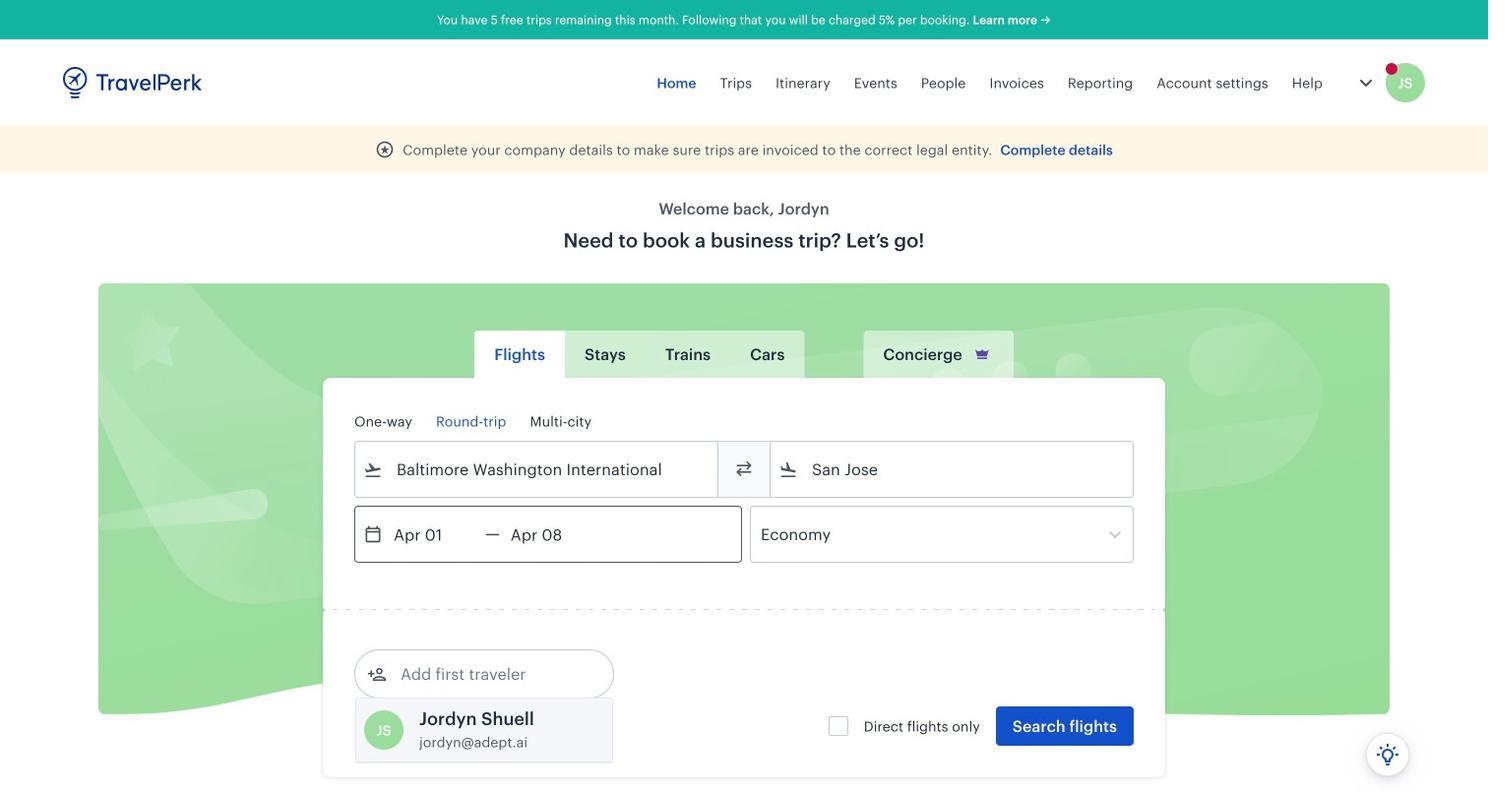 Task type: vqa. For each thing, say whether or not it's contained in the screenshot.
Add traveler SEARCH BOX
no



Task type: locate. For each thing, give the bounding box(es) containing it.
To search field
[[798, 454, 1107, 485]]

Add first traveler search field
[[387, 659, 592, 690]]

From search field
[[383, 454, 692, 485]]



Task type: describe. For each thing, give the bounding box(es) containing it.
Depart text field
[[383, 507, 485, 562]]

Return text field
[[500, 507, 602, 562]]



